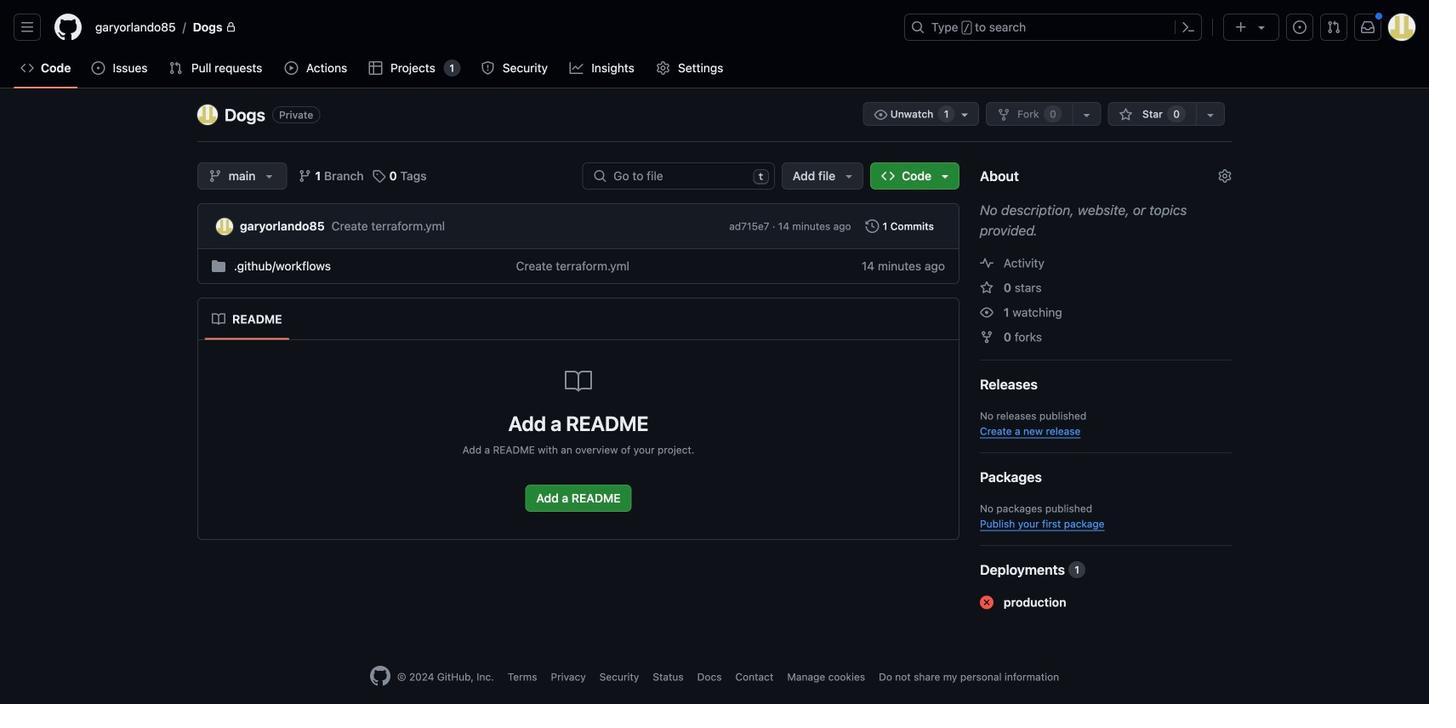Task type: locate. For each thing, give the bounding box(es) containing it.
0 horizontal spatial issue opened image
[[91, 61, 105, 75]]

repo forked image left see your forks of this repository icon on the right
[[997, 108, 1011, 122]]

git pull request image
[[1327, 20, 1341, 34]]

pulse image
[[980, 257, 994, 270]]

git branch image up garyorlando85 icon
[[208, 169, 222, 183]]

1 horizontal spatial repo forked image
[[997, 108, 1011, 122]]

1 horizontal spatial eye image
[[980, 306, 994, 320]]

issue opened image for git pull request icon
[[1293, 20, 1307, 34]]

eye image up code icon at the right top of page
[[874, 108, 888, 122]]

git branch image
[[208, 169, 222, 183], [298, 169, 312, 183]]

issue opened image
[[1293, 20, 1307, 34], [91, 61, 105, 75]]

1 horizontal spatial git branch image
[[298, 169, 312, 183]]

graph image
[[570, 61, 583, 75]]

Go to file text field
[[614, 163, 746, 189]]

1 vertical spatial eye image
[[980, 306, 994, 320]]

0 horizontal spatial git branch image
[[208, 169, 222, 183]]

1 horizontal spatial issue opened image
[[1293, 20, 1307, 34]]

homepage image
[[54, 14, 82, 41], [370, 666, 390, 687]]

0 vertical spatial issue opened image
[[1293, 20, 1307, 34]]

history image
[[866, 220, 880, 233]]

git branch image left tag icon
[[298, 169, 312, 183]]

0 horizontal spatial eye image
[[874, 108, 888, 122]]

1 vertical spatial repo forked image
[[980, 331, 994, 344]]

gear image
[[656, 61, 670, 75]]

star image
[[1120, 108, 1133, 122]]

1 vertical spatial homepage image
[[370, 666, 390, 687]]

command palette image
[[1182, 20, 1196, 34]]

1 horizontal spatial homepage image
[[370, 666, 390, 687]]

x circle fill image
[[980, 596, 994, 610]]

eye image
[[874, 108, 888, 122], [980, 306, 994, 320]]

notifications image
[[1362, 20, 1375, 34]]

0 vertical spatial eye image
[[874, 108, 888, 122]]

issue opened image left git pull request icon
[[1293, 20, 1307, 34]]

git pull request image
[[169, 61, 183, 75]]

code image
[[882, 169, 895, 183]]

issue opened image right code image
[[91, 61, 105, 75]]

repo forked image
[[997, 108, 1011, 122], [980, 331, 994, 344]]

2 git branch image from the left
[[298, 169, 312, 183]]

1 git branch image from the left
[[208, 169, 222, 183]]

triangle down image
[[1255, 20, 1269, 34], [262, 169, 276, 183], [843, 169, 856, 183], [939, 169, 952, 183]]

1 vertical spatial issue opened image
[[91, 61, 105, 75]]

0 vertical spatial homepage image
[[54, 14, 82, 41]]

list
[[88, 14, 894, 41]]

repo forked image down star icon at the right top of the page
[[980, 331, 994, 344]]

0 users starred this repository element
[[1168, 106, 1186, 123]]

see your forks of this repository image
[[1080, 108, 1094, 122]]

0 vertical spatial repo forked image
[[997, 108, 1011, 122]]

code image
[[20, 61, 34, 75]]

directory image
[[212, 260, 226, 273]]

eye image down star icon at the right top of the page
[[980, 306, 994, 320]]

table image
[[369, 61, 383, 75]]



Task type: vqa. For each thing, say whether or not it's contained in the screenshot.
Why am I seeing this? image
no



Task type: describe. For each thing, give the bounding box(es) containing it.
tag image
[[372, 169, 386, 183]]

star image
[[980, 281, 994, 295]]

issue opened image for git pull request image
[[91, 61, 105, 75]]

shield image
[[481, 61, 495, 75]]

edit repository metadata image
[[1219, 169, 1232, 183]]

garyorlando85 image
[[216, 218, 233, 235]]

0 horizontal spatial repo forked image
[[980, 331, 994, 344]]

search image
[[593, 169, 607, 183]]

play image
[[285, 61, 298, 75]]

lock image
[[226, 22, 236, 32]]

plus image
[[1235, 20, 1248, 34]]

book image
[[212, 313, 226, 326]]

owner avatar image
[[197, 105, 218, 125]]

add this repository to a list image
[[1204, 108, 1218, 122]]

0 horizontal spatial homepage image
[[54, 14, 82, 41]]



